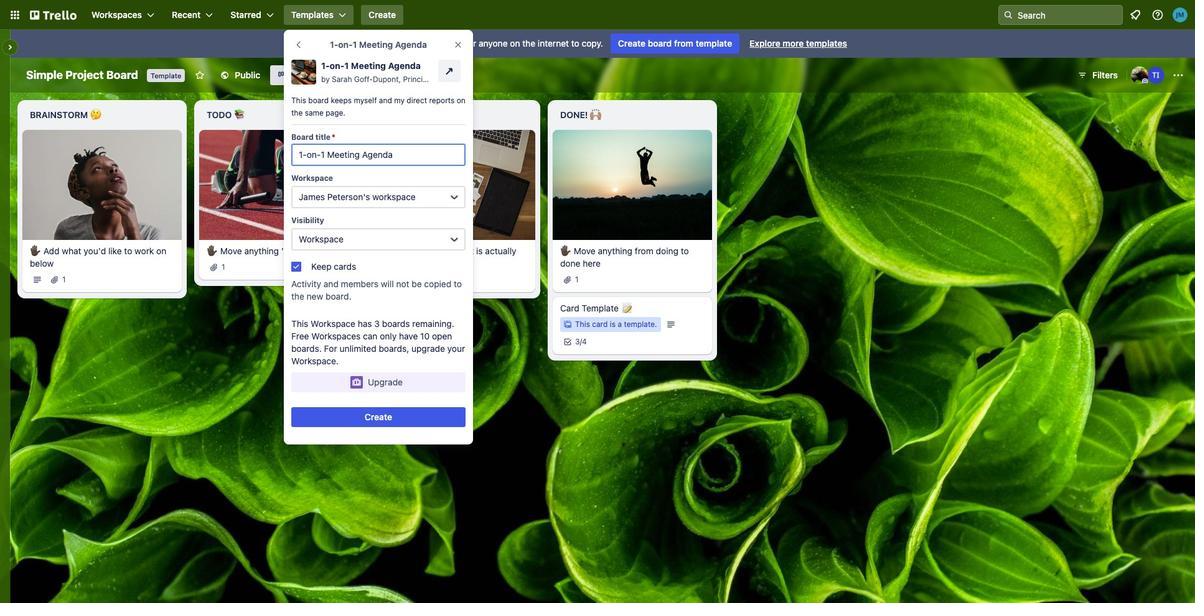 Task type: describe. For each thing, give the bounding box(es) containing it.
create for bottom create button
[[365, 412, 392, 423]]

todo
[[207, 110, 232, 120]]

1-on-1 meeting agenda by sarah goff-dupont, principal writer @ atlassian
[[321, 60, 500, 84]]

and inside this board keeps myself and my direct reports on the same page.
[[379, 96, 392, 105]]

anyone
[[479, 38, 508, 49]]

open
[[432, 331, 452, 342]]

keep
[[311, 261, 332, 272]]

by
[[321, 75, 330, 84]]

started
[[383, 258, 412, 269]]

doing ⚙️
[[383, 110, 425, 120]]

this workspace has 3 boards remaining. free workspaces can only have 10 open boards. for unlimited boards, upgrade your workspace.
[[291, 319, 465, 367]]

show menu image
[[1172, 69, 1184, 82]]

board for board
[[291, 70, 316, 80]]

template.
[[624, 320, 657, 329]]

public
[[235, 70, 260, 80]]

DONE! 🙌🏽 text field
[[553, 105, 712, 125]]

Board name text field
[[20, 65, 144, 85]]

📝
[[621, 303, 632, 313]]

done!
[[560, 110, 588, 120]]

the for internet
[[522, 38, 535, 49]]

boards
[[382, 319, 410, 329]]

workspaces button
[[84, 5, 162, 25]]

activity
[[291, 279, 321, 289]]

internet
[[538, 38, 569, 49]]

upgrade
[[368, 377, 403, 388]]

below
[[30, 258, 54, 269]]

boards.
[[291, 344, 322, 354]]

boards,
[[379, 344, 409, 354]]

new
[[307, 291, 323, 302]]

activity and members will not be copied to the new board.
[[291, 279, 462, 302]]

1 vertical spatial create button
[[291, 408, 466, 428]]

remaining.
[[412, 319, 454, 329]]

agenda for 1-on-1 meeting agenda
[[395, 39, 427, 50]]

templates
[[806, 38, 847, 49]]

1 right will
[[398, 275, 402, 284]]

be
[[412, 279, 422, 289]]

0 notifications image
[[1128, 7, 1143, 22]]

you'd
[[84, 246, 106, 256]]

cards
[[334, 261, 356, 272]]

public button
[[212, 65, 268, 85]]

public
[[401, 38, 425, 49]]

done
[[560, 258, 580, 269]]

my
[[394, 96, 405, 105]]

to inside ✋🏿 move anything from doing to done here
[[681, 246, 689, 256]]

recent
[[172, 9, 201, 20]]

3 inside this workspace has 3 boards remaining. free workspaces can only have 10 open boards. for unlimited boards, upgrade your workspace.
[[374, 319, 380, 329]]

here for ✋🏿 move anything from doing to done here
[[583, 258, 601, 269]]

copied
[[424, 279, 451, 289]]

board title *
[[291, 133, 335, 142]]

on for anyone
[[510, 38, 520, 49]]

1- for 1-on-1 meeting agenda by sarah goff-dupont, principal writer @ atlassian
[[321, 60, 330, 71]]

1 down ✋🏿 move anything 'ready' here on the top left of the page
[[222, 262, 225, 272]]

'ready'
[[281, 246, 309, 256]]

explore more templates
[[750, 38, 847, 49]]

10
[[420, 331, 430, 342]]

templates
[[291, 9, 334, 20]]

✋🏿 move anything 'ready' here
[[207, 246, 329, 256]]

1-on-1 meeting agenda link
[[321, 60, 433, 72]]

@
[[459, 75, 466, 84]]

starred button
[[223, 5, 281, 25]]

upgrade
[[411, 344, 445, 354]]

card
[[560, 303, 579, 313]]

recent button
[[164, 5, 221, 25]]

create for create board from template
[[618, 38, 645, 49]]

reports
[[429, 96, 455, 105]]

customize views image
[[329, 69, 342, 82]]

this for this is a public template for anyone on the internet to copy.
[[365, 38, 382, 49]]

workspaces inside dropdown button
[[91, 9, 142, 20]]

move for ✋🏿 move anything from doing to done here
[[574, 246, 595, 256]]

TODO 📚 text field
[[199, 105, 359, 125]]

0 vertical spatial workspace
[[291, 174, 333, 183]]

not
[[396, 279, 409, 289]]

0 vertical spatial template
[[151, 72, 181, 80]]

dmugisha (dmugisha) image
[[1131, 67, 1148, 84]]

create inside primary element
[[368, 9, 396, 20]]

on for work
[[156, 246, 166, 256]]

✋🏿 add what you'd like to work on below
[[30, 246, 166, 269]]

todo 📚
[[207, 110, 245, 120]]

1 down done
[[575, 275, 579, 284]]

move for ✋🏿 move anything 'ready' here
[[220, 246, 242, 256]]

title
[[315, 133, 330, 142]]

work
[[135, 246, 154, 256]]

to inside ✋🏿 add what you'd like to work on below
[[124, 246, 132, 256]]

add
[[43, 246, 59, 256]]

🙌🏽
[[590, 110, 601, 120]]

create board from template link
[[611, 34, 740, 54]]

workspace.
[[291, 356, 339, 367]]

workspace inside this workspace has 3 boards remaining. free workspaces can only have 10 open boards. for unlimited boards, upgrade your workspace.
[[311, 319, 355, 329]]

templates button
[[284, 5, 354, 25]]

create board from template
[[618, 38, 732, 49]]

✋🏿 move anything from doing to done here
[[560, 246, 689, 269]]

writer
[[435, 75, 457, 84]]

card template 📝 link
[[560, 302, 705, 315]]

jeremy miller (jeremymiller198) image
[[1173, 7, 1188, 22]]

search image
[[1003, 10, 1013, 20]]

1 horizontal spatial 3
[[575, 337, 580, 346]]

1 horizontal spatial from
[[674, 38, 693, 49]]

1 vertical spatial workspace
[[299, 234, 343, 245]]

for
[[324, 344, 337, 354]]

atlassian
[[468, 75, 500, 84]]

upgrade button
[[291, 373, 466, 393]]

here for ✋🏿 move anything that is actually started here
[[414, 258, 432, 269]]

1 vertical spatial template
[[582, 303, 619, 313]]

1-on-1 meeting agenda
[[330, 39, 427, 50]]

📚
[[234, 110, 245, 120]]

this for this workspace has 3 boards remaining. free workspaces can only have 10 open boards. for unlimited boards, upgrade your workspace.
[[291, 319, 308, 329]]

*
[[332, 133, 335, 142]]

star or unstar board image
[[195, 70, 205, 80]]

✋🏿 for ✋🏿 move anything 'ready' here
[[207, 246, 218, 256]]

on- for 1-on-1 meeting agenda by sarah goff-dupont, principal writer @ atlassian
[[330, 60, 344, 71]]

agenda for 1-on-1 meeting agenda by sarah goff-dupont, principal writer @ atlassian
[[388, 60, 421, 71]]

more
[[783, 38, 804, 49]]

your
[[447, 344, 465, 354]]

project
[[65, 68, 104, 82]]

filters button
[[1074, 65, 1122, 85]]

template inside create board from template link
[[696, 38, 732, 49]]

filters
[[1092, 70, 1118, 80]]

primary element
[[0, 0, 1195, 30]]

1 template from the left
[[427, 38, 463, 49]]

done! 🙌🏽
[[560, 110, 601, 120]]

same
[[305, 108, 324, 118]]



Task type: vqa. For each thing, say whether or not it's contained in the screenshot.
⚙️
yes



Task type: locate. For each thing, give the bounding box(es) containing it.
1
[[353, 39, 357, 50], [344, 60, 349, 71], [222, 262, 225, 272], [62, 275, 66, 284], [398, 275, 402, 284], [575, 275, 579, 284]]

james
[[299, 192, 325, 202]]

this up free
[[291, 319, 308, 329]]

1 vertical spatial and
[[324, 279, 339, 289]]

board inside this board keeps myself and my direct reports on the same page.
[[308, 96, 329, 105]]

simple
[[26, 68, 63, 82]]

4 ✋🏿 from the left
[[560, 246, 571, 256]]

template left the star or unstar board image
[[151, 72, 181, 80]]

create button inside primary element
[[361, 5, 403, 25]]

1- inside 1-on-1 meeting agenda by sarah goff-dupont, principal writer @ atlassian
[[321, 60, 330, 71]]

to right copied
[[454, 279, 462, 289]]

🤔
[[90, 110, 101, 120]]

explore
[[750, 38, 780, 49]]

1- up the by
[[321, 60, 330, 71]]

workspace
[[291, 174, 333, 183], [299, 234, 343, 245], [311, 319, 355, 329]]

this inside this workspace has 3 boards remaining. free workspaces can only have 10 open boards. for unlimited boards, upgrade your workspace.
[[291, 319, 308, 329]]

unlimited
[[340, 344, 376, 354]]

create down upgrade button
[[365, 412, 392, 423]]

from
[[674, 38, 693, 49], [635, 246, 653, 256]]

2 horizontal spatial on
[[510, 38, 520, 49]]

brainstorm
[[30, 110, 88, 120]]

1 vertical spatial 3
[[575, 337, 580, 346]]

1 horizontal spatial board
[[648, 38, 672, 49]]

and left my at the top
[[379, 96, 392, 105]]

1 up "1-on-1 meeting agenda" link
[[353, 39, 357, 50]]

this up "same"
[[291, 96, 306, 105]]

1 horizontal spatial anything
[[421, 246, 456, 256]]

sarah
[[332, 75, 352, 84]]

this is a public template for anyone on the internet to copy.
[[365, 38, 603, 49]]

free
[[291, 331, 309, 342]]

0 horizontal spatial is
[[385, 38, 391, 49]]

board
[[106, 68, 138, 82], [291, 70, 316, 80], [291, 133, 314, 142]]

a left public
[[394, 38, 398, 49]]

0 vertical spatial board
[[648, 38, 672, 49]]

board inside text box
[[106, 68, 138, 82]]

0 horizontal spatial template
[[427, 38, 463, 49]]

to
[[571, 38, 579, 49], [124, 246, 132, 256], [681, 246, 689, 256], [454, 279, 462, 289]]

0 vertical spatial create
[[368, 9, 396, 20]]

0 horizontal spatial 3
[[374, 319, 380, 329]]

0 horizontal spatial board
[[308, 96, 329, 105]]

this
[[365, 38, 382, 49], [291, 96, 306, 105], [291, 319, 308, 329], [575, 320, 590, 329]]

✋🏿
[[30, 246, 41, 256], [207, 246, 218, 256], [383, 246, 395, 256], [560, 246, 571, 256]]

1- left the 'sm' icon at the left
[[330, 39, 338, 50]]

anything left that
[[421, 246, 456, 256]]

1 ✋🏿 from the left
[[30, 246, 41, 256]]

board inside 'link'
[[291, 70, 316, 80]]

4
[[582, 337, 587, 346]]

here up keep
[[311, 246, 329, 256]]

the inside this board keeps myself and my direct reports on the same page.
[[291, 108, 303, 118]]

anything inside the ✋🏿 move anything that is actually started here
[[421, 246, 456, 256]]

meeting inside 1-on-1 meeting agenda by sarah goff-dupont, principal writer @ atlassian
[[351, 60, 386, 71]]

starred
[[230, 9, 261, 20]]

the for new
[[291, 291, 304, 302]]

agenda up principal
[[388, 60, 421, 71]]

myself
[[354, 96, 377, 105]]

0 vertical spatial 3
[[374, 319, 380, 329]]

page.
[[326, 108, 345, 118]]

is right that
[[476, 246, 483, 256]]

2 template from the left
[[696, 38, 732, 49]]

will
[[381, 279, 394, 289]]

keeps
[[331, 96, 352, 105]]

agenda inside 1-on-1 meeting agenda by sarah goff-dupont, principal writer @ atlassian
[[388, 60, 421, 71]]

from inside ✋🏿 move anything from doing to done here
[[635, 246, 653, 256]]

the inside activity and members will not be copied to the new board.
[[291, 291, 304, 302]]

✋🏿 for ✋🏿 add what you'd like to work on below
[[30, 246, 41, 256]]

1 vertical spatial workspaces
[[311, 331, 361, 342]]

1 horizontal spatial is
[[476, 246, 483, 256]]

1 horizontal spatial move
[[397, 246, 419, 256]]

0 vertical spatial create button
[[361, 5, 403, 25]]

on- for 1-on-1 meeting agenda
[[338, 39, 353, 50]]

⚙️
[[414, 110, 425, 120]]

here right done
[[583, 258, 601, 269]]

0 horizontal spatial from
[[635, 246, 653, 256]]

0 horizontal spatial template
[[151, 72, 181, 80]]

on inside this board keeps myself and my direct reports on the same page.
[[457, 96, 465, 105]]

this right the 'sm' icon at the left
[[365, 38, 382, 49]]

0 vertical spatial and
[[379, 96, 392, 105]]

agenda up 1-on-1 meeting agenda by sarah goff-dupont, principal writer @ atlassian
[[395, 39, 427, 50]]

BRAINSTORM 🤔 text field
[[22, 105, 182, 125]]

goff-
[[354, 75, 373, 84]]

0 vertical spatial agenda
[[395, 39, 427, 50]]

board.
[[326, 291, 351, 302]]

like
[[108, 246, 122, 256]]

and inside activity and members will not be copied to the new board.
[[324, 279, 339, 289]]

board
[[648, 38, 672, 49], [308, 96, 329, 105]]

to left copy.
[[571, 38, 579, 49]]

1 vertical spatial board
[[308, 96, 329, 105]]

here
[[311, 246, 329, 256], [414, 258, 432, 269], [583, 258, 601, 269]]

0 horizontal spatial on
[[156, 246, 166, 256]]

meeting for 1-on-1 meeting agenda
[[359, 39, 393, 50]]

create button
[[361, 5, 403, 25], [291, 408, 466, 428]]

0 vertical spatial on-
[[338, 39, 353, 50]]

2 horizontal spatial anything
[[598, 246, 632, 256]]

create up 1-on-1 meeting agenda
[[368, 9, 396, 20]]

DOING ⚙️ text field
[[376, 105, 535, 125]]

on-
[[338, 39, 353, 50], [330, 60, 344, 71]]

actually
[[485, 246, 516, 256]]

template left for
[[427, 38, 463, 49]]

board left the by
[[291, 70, 316, 80]]

workspace
[[372, 192, 416, 202]]

anything for from
[[598, 246, 632, 256]]

1 vertical spatial create
[[618, 38, 645, 49]]

card
[[592, 320, 608, 329]]

peterson's
[[327, 192, 370, 202]]

is inside the ✋🏿 move anything that is actually started here
[[476, 246, 483, 256]]

create button up 1-on-1 meeting agenda
[[361, 5, 403, 25]]

1 vertical spatial agenda
[[388, 60, 421, 71]]

meeting
[[359, 39, 393, 50], [351, 60, 386, 71]]

2 horizontal spatial is
[[610, 320, 616, 329]]

here inside the ✋🏿 move anything that is actually started here
[[414, 258, 432, 269]]

only
[[380, 331, 397, 342]]

3 / 4
[[575, 337, 587, 346]]

1 horizontal spatial 1-
[[330, 39, 338, 50]]

1 inside 1-on-1 meeting agenda by sarah goff-dupont, principal writer @ atlassian
[[344, 60, 349, 71]]

move for ✋🏿 move anything that is actually started here
[[397, 246, 419, 256]]

sm image
[[350, 38, 363, 50]]

this member is an admin of this board. image
[[1142, 78, 1148, 84]]

3 ✋🏿 from the left
[[383, 246, 395, 256]]

anything for that
[[421, 246, 456, 256]]

✋🏿 for ✋🏿 move anything that is actually started here
[[383, 246, 395, 256]]

board right project
[[106, 68, 138, 82]]

this for this card is a template.
[[575, 320, 590, 329]]

return to previous screen image
[[294, 40, 304, 50]]

0 vertical spatial from
[[674, 38, 693, 49]]

back to home image
[[30, 5, 77, 25]]

2 move from the left
[[397, 246, 419, 256]]

on right work
[[156, 246, 166, 256]]

board for board title *
[[291, 133, 314, 142]]

✋🏿 move anything 'ready' here link
[[207, 245, 351, 257]]

trello inspiration (inspiringtaco) image
[[1147, 67, 1165, 84]]

✋🏿 move anything that is actually started here
[[383, 246, 516, 269]]

here up 'be'
[[414, 258, 432, 269]]

2 anything from the left
[[421, 246, 456, 256]]

1 vertical spatial meeting
[[351, 60, 386, 71]]

is right the card
[[610, 320, 616, 329]]

this board keeps myself and my direct reports on the same page.
[[291, 96, 465, 118]]

2 vertical spatial on
[[156, 246, 166, 256]]

✋🏿 move anything from doing to done here link
[[560, 245, 705, 270]]

that
[[458, 246, 474, 256]]

and up board.
[[324, 279, 339, 289]]

on- up customize views icon
[[338, 39, 353, 50]]

2 horizontal spatial move
[[574, 246, 595, 256]]

1 horizontal spatial workspaces
[[311, 331, 361, 342]]

create right copy.
[[618, 38, 645, 49]]

0 horizontal spatial move
[[220, 246, 242, 256]]

0 vertical spatial a
[[394, 38, 398, 49]]

✋🏿 inside the ✋🏿 move anything that is actually started here
[[383, 246, 395, 256]]

can
[[363, 331, 377, 342]]

1 horizontal spatial template
[[696, 38, 732, 49]]

template up the card
[[582, 303, 619, 313]]

1 horizontal spatial a
[[618, 320, 622, 329]]

board link
[[270, 65, 323, 85]]

anything for 'ready'
[[244, 246, 279, 256]]

anything left the doing
[[598, 246, 632, 256]]

0 vertical spatial meeting
[[359, 39, 393, 50]]

what
[[62, 246, 81, 256]]

None text field
[[291, 144, 466, 166]]

move inside ✋🏿 move anything 'ready' here link
[[220, 246, 242, 256]]

dupont,
[[373, 75, 401, 84]]

workspace up for
[[311, 319, 355, 329]]

1 anything from the left
[[244, 246, 279, 256]]

create inside create board from template link
[[618, 38, 645, 49]]

✋🏿 inside ✋🏿 add what you'd like to work on below
[[30, 246, 41, 256]]

1 move from the left
[[220, 246, 242, 256]]

to right the doing
[[681, 246, 689, 256]]

2 vertical spatial workspace
[[311, 319, 355, 329]]

1 vertical spatial the
[[291, 108, 303, 118]]

anything inside ✋🏿 move anything from doing to done here
[[598, 246, 632, 256]]

this card is a template.
[[575, 320, 657, 329]]

anything left 'ready'
[[244, 246, 279, 256]]

1 vertical spatial on-
[[330, 60, 344, 71]]

✋🏿 for ✋🏿 move anything from doing to done here
[[560, 246, 571, 256]]

on- up sarah
[[330, 60, 344, 71]]

to right like
[[124, 246, 132, 256]]

meeting up "1-on-1 meeting agenda" link
[[359, 39, 393, 50]]

Search field
[[1013, 6, 1122, 24]]

3 move from the left
[[574, 246, 595, 256]]

here inside ✋🏿 move anything from doing to done here
[[583, 258, 601, 269]]

a
[[394, 38, 398, 49], [618, 320, 622, 329]]

1 horizontal spatial on
[[457, 96, 465, 105]]

board left title
[[291, 133, 314, 142]]

0 vertical spatial 1-
[[330, 39, 338, 50]]

2 ✋🏿 from the left
[[207, 246, 218, 256]]

the left internet
[[522, 38, 535, 49]]

1- for 1-on-1 meeting agenda
[[330, 39, 338, 50]]

this inside this board keeps myself and my direct reports on the same page.
[[291, 96, 306, 105]]

1 horizontal spatial template
[[582, 303, 619, 313]]

keep cards
[[311, 261, 356, 272]]

0 vertical spatial on
[[510, 38, 520, 49]]

3 right has
[[374, 319, 380, 329]]

workspace up james
[[291, 174, 333, 183]]

on right "anyone"
[[510, 38, 520, 49]]

1 down what
[[62, 275, 66, 284]]

on
[[510, 38, 520, 49], [457, 96, 465, 105], [156, 246, 166, 256]]

2 vertical spatial is
[[610, 320, 616, 329]]

2 vertical spatial create
[[365, 412, 392, 423]]

template
[[151, 72, 181, 80], [582, 303, 619, 313]]

close popover image
[[453, 40, 463, 50]]

1-
[[330, 39, 338, 50], [321, 60, 330, 71]]

the left "same"
[[291, 108, 303, 118]]

direct
[[407, 96, 427, 105]]

has
[[358, 319, 372, 329]]

template left explore
[[696, 38, 732, 49]]

brainstorm 🤔
[[30, 110, 101, 120]]

0 vertical spatial workspaces
[[91, 9, 142, 20]]

workspaces
[[91, 9, 142, 20], [311, 331, 361, 342]]

0 horizontal spatial and
[[324, 279, 339, 289]]

1 vertical spatial a
[[618, 320, 622, 329]]

on inside ✋🏿 add what you'd like to work on below
[[156, 246, 166, 256]]

to inside activity and members will not be copied to the new board.
[[454, 279, 462, 289]]

1 horizontal spatial and
[[379, 96, 392, 105]]

on right reports
[[457, 96, 465, 105]]

0 horizontal spatial a
[[394, 38, 398, 49]]

board for create
[[648, 38, 672, 49]]

3 anything from the left
[[598, 246, 632, 256]]

and
[[379, 96, 392, 105], [324, 279, 339, 289]]

this left the card
[[575, 320, 590, 329]]

1 horizontal spatial here
[[414, 258, 432, 269]]

open information menu image
[[1151, 9, 1164, 21]]

0 horizontal spatial workspaces
[[91, 9, 142, 20]]

3 left '4' at left bottom
[[575, 337, 580, 346]]

this for this board keeps myself and my direct reports on the same page.
[[291, 96, 306, 105]]

members
[[341, 279, 379, 289]]

0 vertical spatial is
[[385, 38, 391, 49]]

is left public
[[385, 38, 391, 49]]

meeting up goff-
[[351, 60, 386, 71]]

workspaces inside this workspace has 3 boards remaining. free workspaces can only have 10 open boards. for unlimited boards, upgrade your workspace.
[[311, 331, 361, 342]]

on- inside 1-on-1 meeting agenda by sarah goff-dupont, principal writer @ atlassian
[[330, 60, 344, 71]]

card template 📝
[[560, 303, 632, 313]]

0 horizontal spatial anything
[[244, 246, 279, 256]]

1 up sarah
[[344, 60, 349, 71]]

create button down upgrade button
[[291, 408, 466, 428]]

template
[[427, 38, 463, 49], [696, 38, 732, 49]]

meeting for 1-on-1 meeting agenda by sarah goff-dupont, principal writer @ atlassian
[[351, 60, 386, 71]]

0 vertical spatial the
[[522, 38, 535, 49]]

the down the activity
[[291, 291, 304, 302]]

workspace down the visibility
[[299, 234, 343, 245]]

1 vertical spatial from
[[635, 246, 653, 256]]

a down 📝
[[618, 320, 622, 329]]

move
[[220, 246, 242, 256], [397, 246, 419, 256], [574, 246, 595, 256]]

2 horizontal spatial here
[[583, 258, 601, 269]]

✋🏿 inside ✋🏿 move anything from doing to done here
[[560, 246, 571, 256]]

move inside the ✋🏿 move anything that is actually started here
[[397, 246, 419, 256]]

copy.
[[582, 38, 603, 49]]

1 vertical spatial on
[[457, 96, 465, 105]]

move inside ✋🏿 move anything from doing to done here
[[574, 246, 595, 256]]

2 vertical spatial the
[[291, 291, 304, 302]]

3
[[374, 319, 380, 329], [575, 337, 580, 346]]

/
[[580, 337, 582, 346]]

0 horizontal spatial 1-
[[321, 60, 330, 71]]

doing
[[656, 246, 678, 256]]

for
[[465, 38, 476, 49]]

1 vertical spatial 1-
[[321, 60, 330, 71]]

board for this
[[308, 96, 329, 105]]

0 horizontal spatial here
[[311, 246, 329, 256]]

1 vertical spatial is
[[476, 246, 483, 256]]



